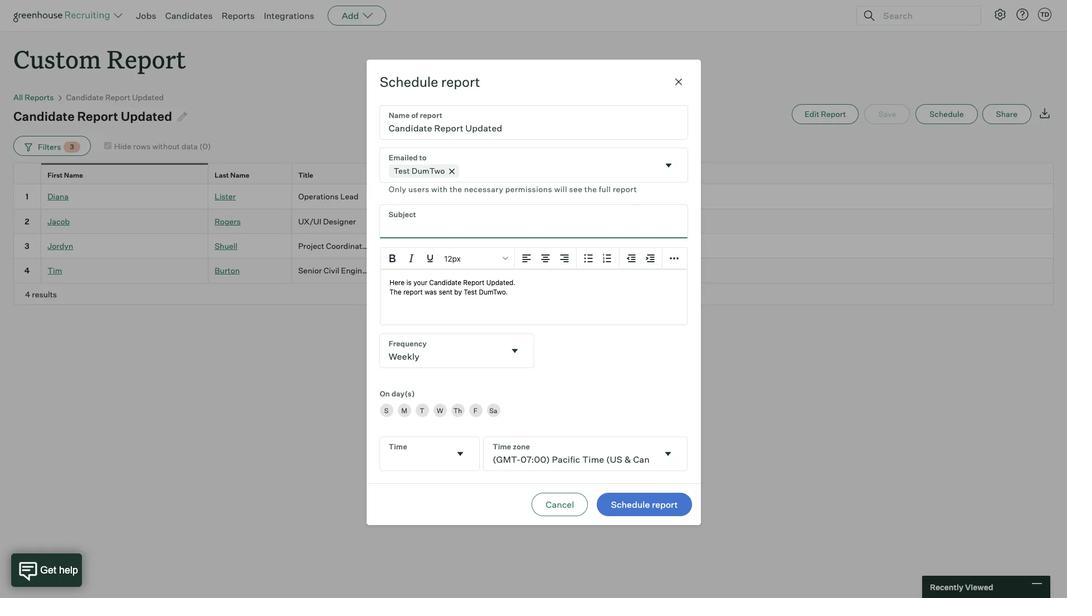 Task type: locate. For each thing, give the bounding box(es) containing it.
1 name from the left
[[64, 171, 83, 180]]

tuohy
[[576, 241, 598, 251]]

row group
[[13, 185, 1054, 283]]

1 horizontal spatial 3
[[70, 143, 74, 151]]

0 horizontal spatial 3
[[25, 241, 29, 251]]

2 horizontal spatial report
[[652, 499, 678, 510]]

title
[[298, 171, 313, 180]]

diana
[[47, 192, 69, 201]]

5 row from the top
[[13, 259, 1054, 283]]

0 horizontal spatial name
[[64, 171, 83, 180]]

permissions
[[505, 185, 552, 194]]

full
[[599, 185, 611, 194]]

name right first in the top of the page
[[64, 171, 83, 180]]

1 vertical spatial 3
[[25, 241, 29, 251]]

1 vertical spatial coordinator
[[326, 241, 370, 251]]

dumtwo
[[412, 166, 445, 176], [567, 192, 599, 201], [567, 266, 599, 276], [650, 266, 683, 276]]

coordinator up test dummy
[[633, 171, 672, 180]]

s
[[384, 407, 389, 415]]

2 vertical spatial report
[[652, 499, 678, 510]]

12px toolbar
[[380, 248, 515, 270]]

figma
[[382, 192, 405, 201]]

None text field
[[380, 205, 687, 239], [380, 335, 505, 368], [380, 205, 687, 239], [380, 335, 505, 368]]

edit report
[[805, 109, 846, 119]]

td button
[[1036, 6, 1054, 23]]

integrations link
[[264, 10, 314, 21]]

with
[[431, 185, 448, 194]]

1 horizontal spatial schedule report
[[611, 499, 678, 510]]

edit
[[805, 109, 819, 119]]

row group containing 1
[[13, 185, 1054, 283]]

schedule report inside schedule report button
[[611, 499, 678, 510]]

candidate report updated
[[66, 93, 164, 102], [13, 109, 172, 124]]

all reports
[[13, 93, 54, 102]]

coordinator down designer
[[326, 241, 370, 251]]

schedule report
[[380, 74, 480, 90], [611, 499, 678, 510]]

None checkbox
[[104, 142, 111, 149]]

the right with
[[450, 185, 462, 194]]

report inside "link"
[[821, 109, 846, 119]]

schedule report button
[[597, 493, 692, 516]]

1 horizontal spatial report
[[613, 185, 637, 194]]

none field toggle flyout
[[380, 438, 479, 471]]

custom
[[13, 42, 101, 75]]

reports
[[222, 10, 255, 21], [25, 93, 54, 102]]

cell
[[459, 185, 543, 209], [459, 209, 543, 234], [543, 209, 626, 234], [626, 209, 1054, 234], [459, 234, 543, 259], [626, 234, 1054, 259], [459, 259, 543, 283]]

ai
[[406, 241, 414, 251]]

filter image
[[23, 142, 32, 152]]

row containing first name
[[13, 163, 1054, 188]]

0 horizontal spatial the
[[450, 185, 462, 194]]

1 horizontal spatial name
[[230, 171, 249, 180]]

3 down 2 cell
[[25, 241, 29, 251]]

reports right all
[[25, 93, 54, 102]]

share button
[[982, 104, 1031, 124]]

test
[[394, 166, 410, 176], [549, 192, 565, 201], [633, 192, 649, 201], [549, 266, 565, 276], [633, 266, 649, 276]]

4 down 3 cell
[[24, 266, 30, 276]]

rogers link
[[215, 217, 241, 226]]

rsa engineering
[[382, 266, 444, 276]]

row containing 1
[[13, 185, 1054, 209]]

candidate down custom report
[[66, 93, 104, 102]]

0 vertical spatial 4
[[24, 266, 30, 276]]

4 cell
[[13, 259, 41, 283]]

None text field
[[380, 106, 687, 140], [380, 438, 450, 471], [484, 438, 658, 471], [380, 106, 687, 140], [380, 438, 450, 471], [484, 438, 658, 471]]

4 for 4 results
[[25, 290, 30, 299]]

2 name from the left
[[230, 171, 249, 180]]

0 vertical spatial coordinator
[[633, 171, 672, 180]]

reports right candidates
[[222, 10, 255, 21]]

candidate report updated down custom report
[[66, 93, 164, 102]]

all reports link
[[13, 93, 54, 102]]

2 horizontal spatial schedule
[[930, 109, 964, 119]]

the left full
[[584, 185, 597, 194]]

candidate report updated link
[[66, 93, 164, 102]]

1 horizontal spatial schedule
[[611, 499, 650, 510]]

will
[[554, 185, 567, 194]]

4
[[24, 266, 30, 276], [25, 290, 30, 299]]

jacob
[[47, 217, 70, 226]]

the
[[450, 185, 462, 194], [584, 185, 597, 194]]

candidates
[[165, 10, 213, 21]]

1 horizontal spatial reports
[[222, 10, 255, 21]]

shuell
[[215, 241, 237, 251]]

add
[[342, 10, 359, 21]]

candidate report updated down candidate report updated link on the left of the page
[[13, 109, 172, 124]]

name right last
[[230, 171, 249, 180]]

None field
[[380, 148, 687, 196], [380, 335, 534, 368], [380, 438, 479, 471], [484, 438, 687, 471], [380, 148, 687, 196], [380, 335, 534, 368], [484, 438, 687, 471]]

1 horizontal spatial the
[[584, 185, 597, 194]]

2 row from the top
[[13, 185, 1054, 209]]

schedule
[[380, 74, 438, 90], [930, 109, 964, 119], [611, 499, 650, 510]]

greenhouse recruiting image
[[13, 9, 114, 22]]

table
[[13, 163, 1054, 305]]

1 vertical spatial schedule
[[930, 109, 964, 119]]

4 left results
[[25, 290, 30, 299]]

1 the from the left
[[450, 185, 462, 194]]

filters
[[38, 142, 61, 152]]

name for last name
[[230, 171, 249, 180]]

inc.
[[414, 217, 428, 226]]

1 vertical spatial schedule report
[[611, 499, 678, 510]]

report
[[441, 74, 480, 90], [613, 185, 637, 194], [652, 499, 678, 510]]

updated
[[132, 93, 164, 102], [121, 109, 172, 124]]

3 right filters
[[70, 143, 74, 151]]

row
[[13, 163, 1054, 188], [13, 185, 1054, 209], [13, 209, 1054, 234], [13, 234, 1054, 259], [13, 259, 1054, 283]]

allison
[[549, 241, 574, 251]]

4 inside cell
[[24, 266, 30, 276]]

jacob link
[[47, 217, 70, 226]]

1 vertical spatial candidate
[[13, 109, 75, 124]]

3 row from the top
[[13, 209, 1054, 234]]

th
[[453, 407, 462, 415]]

tim link
[[47, 266, 62, 276]]

1 cell
[[13, 185, 41, 209]]

3 inside cell
[[25, 241, 29, 251]]

engineer
[[341, 266, 374, 276]]

shuell link
[[215, 241, 237, 251]]

test dumtwo
[[394, 166, 445, 176], [549, 192, 599, 201], [549, 266, 599, 276], [633, 266, 683, 276]]

Search text field
[[880, 8, 971, 24]]

civil
[[324, 266, 339, 276]]

1 row from the top
[[13, 163, 1054, 188]]

custom report
[[13, 42, 186, 75]]

2 vertical spatial schedule
[[611, 499, 650, 510]]

1 vertical spatial reports
[[25, 93, 54, 102]]

share
[[996, 109, 1018, 119]]

first name
[[47, 171, 83, 180]]

row containing 4
[[13, 259, 1054, 283]]

2 the from the left
[[584, 185, 597, 194]]

1 vertical spatial 4
[[25, 290, 30, 299]]

row containing 2
[[13, 209, 1054, 234]]

coordinator
[[633, 171, 672, 180], [326, 241, 370, 251]]

report down jobs
[[107, 42, 186, 75]]

configure image
[[994, 8, 1007, 21]]

report right edit
[[821, 109, 846, 119]]

0 vertical spatial 3
[[70, 143, 74, 151]]

report
[[107, 42, 186, 75], [105, 93, 130, 102], [77, 109, 118, 124], [821, 109, 846, 119]]

0 vertical spatial schedule report
[[380, 74, 480, 90]]

0 horizontal spatial reports
[[25, 93, 54, 102]]

candidate down all reports link
[[13, 109, 75, 124]]

0 horizontal spatial report
[[441, 74, 480, 90]]

toggle flyout image
[[663, 160, 674, 171], [509, 346, 520, 357], [663, 449, 674, 460]]

toggle flyout image
[[455, 449, 466, 460]]

0 vertical spatial schedule
[[380, 74, 438, 90]]

cancel button
[[532, 493, 588, 516]]

f
[[474, 407, 478, 415]]

4 row from the top
[[13, 234, 1054, 259]]

jobs link
[[136, 10, 156, 21]]

0 vertical spatial updated
[[132, 93, 164, 102]]

toolbar
[[515, 248, 576, 270], [576, 248, 619, 270], [619, 248, 662, 270]]

last name
[[215, 171, 249, 180]]



Task type: describe. For each thing, give the bounding box(es) containing it.
senior civil engineer
[[298, 266, 374, 276]]

designer
[[323, 217, 356, 226]]

report down custom report
[[105, 93, 130, 102]]

edit report link
[[792, 104, 859, 124]]

integrations
[[264, 10, 314, 21]]

0 horizontal spatial schedule
[[380, 74, 438, 90]]

1 vertical spatial updated
[[121, 109, 172, 124]]

see
[[569, 185, 583, 194]]

lead
[[340, 192, 359, 201]]

adept ai
[[382, 241, 414, 251]]

only
[[389, 185, 406, 194]]

0 vertical spatial report
[[441, 74, 480, 90]]

necessary
[[464, 185, 503, 194]]

dummy
[[650, 192, 679, 201]]

1 vertical spatial report
[[613, 185, 637, 194]]

sa
[[489, 407, 497, 415]]

1
[[25, 192, 29, 201]]

2 cell
[[13, 209, 41, 234]]

operations
[[298, 192, 339, 201]]

0 vertical spatial toggle flyout image
[[663, 160, 674, 171]]

rogers
[[215, 217, 241, 226]]

td
[[1040, 11, 1049, 18]]

day(s)
[[392, 390, 415, 399]]

recently
[[930, 583, 964, 592]]

save and schedule this report to revisit it! element
[[865, 104, 916, 124]]

download image
[[1038, 107, 1052, 120]]

1 horizontal spatial coordinator
[[633, 171, 672, 180]]

engineering
[[400, 266, 444, 276]]

0 horizontal spatial coordinator
[[326, 241, 370, 251]]

td button
[[1038, 8, 1052, 21]]

senior
[[298, 266, 322, 276]]

tim
[[47, 266, 62, 276]]

ux/ui
[[298, 217, 321, 226]]

cancel
[[546, 499, 574, 510]]

report inside button
[[652, 499, 678, 510]]

0 vertical spatial candidate
[[66, 93, 104, 102]]

ux/ui designer
[[298, 217, 356, 226]]

jordyn link
[[47, 241, 73, 251]]

row containing 3
[[13, 234, 1054, 259]]

allison tuohy
[[549, 241, 598, 251]]

candidates link
[[165, 10, 213, 21]]

on
[[380, 390, 390, 399]]

0 vertical spatial reports
[[222, 10, 255, 21]]

1 vertical spatial candidate report updated
[[13, 109, 172, 124]]

anyway, inc.
[[382, 217, 428, 226]]

close modal icon image
[[672, 75, 685, 89]]

only users with the necessary permissions will see the full report
[[389, 185, 637, 194]]

0 horizontal spatial schedule report
[[380, 74, 480, 90]]

reports link
[[222, 10, 255, 21]]

project
[[298, 241, 324, 251]]

0 vertical spatial candidate report updated
[[66, 93, 164, 102]]

viewed
[[965, 583, 993, 592]]

results
[[32, 290, 57, 299]]

12px
[[444, 254, 461, 263]]

schedule button
[[916, 104, 978, 124]]

table containing 1
[[13, 163, 1054, 305]]

2 toolbar from the left
[[576, 248, 619, 270]]

name for first name
[[64, 171, 83, 180]]

burton
[[215, 266, 240, 276]]

12px button
[[439, 249, 512, 268]]

t
[[420, 407, 424, 415]]

anyway,
[[382, 217, 413, 226]]

2 vertical spatial toggle flyout image
[[663, 449, 674, 460]]

add button
[[328, 6, 386, 26]]

jobs
[[136, 10, 156, 21]]

first
[[47, 171, 63, 180]]

1 toolbar from the left
[[515, 248, 576, 270]]

test dummy
[[633, 192, 679, 201]]

4 for 4
[[24, 266, 30, 276]]

m
[[401, 407, 407, 415]]

jordyn
[[47, 241, 73, 251]]

3 toolbar from the left
[[619, 248, 662, 270]]

on day(s)
[[380, 390, 415, 399]]

lister link
[[215, 192, 236, 201]]

3 cell
[[13, 234, 41, 259]]

users
[[408, 185, 429, 194]]

diana link
[[47, 192, 69, 201]]

last
[[215, 171, 229, 180]]

rsa
[[382, 266, 398, 276]]

report down candidate report updated link on the left of the page
[[77, 109, 118, 124]]

recently viewed
[[930, 583, 993, 592]]

all
[[13, 93, 23, 102]]

4 results
[[25, 290, 57, 299]]

12px group
[[380, 248, 687, 270]]

adept
[[382, 241, 404, 251]]

burton link
[[215, 266, 240, 276]]

operations lead
[[298, 192, 359, 201]]

company
[[382, 171, 413, 180]]

2
[[25, 217, 29, 226]]

lister
[[215, 192, 236, 201]]

1 vertical spatial toggle flyout image
[[509, 346, 520, 357]]

w
[[437, 407, 443, 415]]



Task type: vqa. For each thing, say whether or not it's contained in the screenshot.
second ROW from the top
yes



